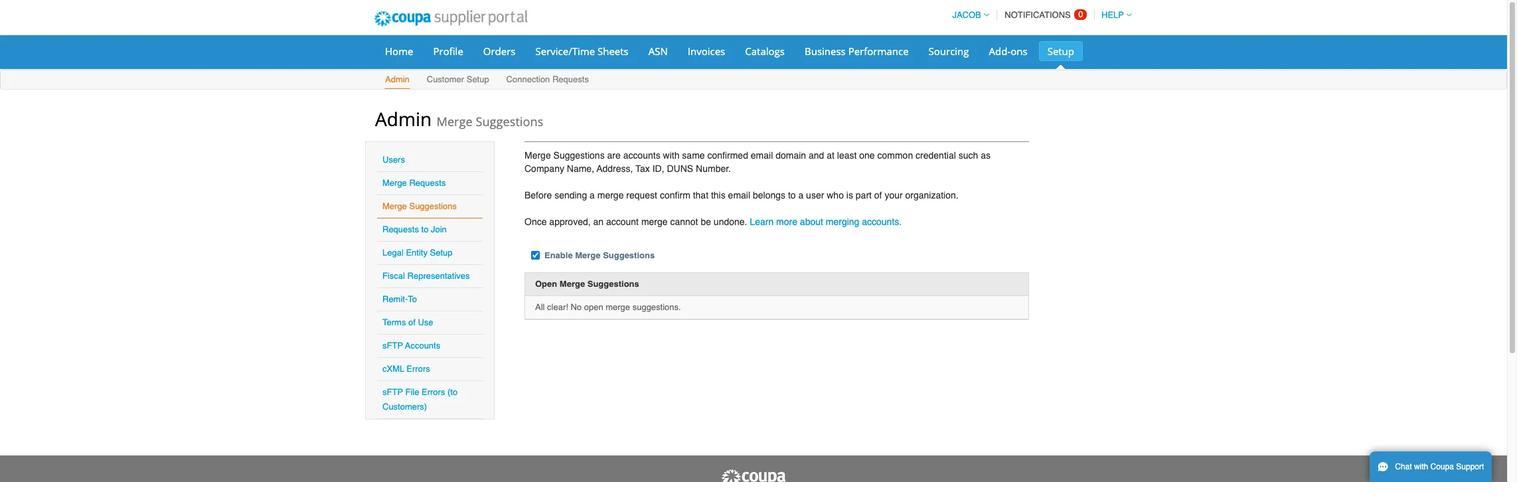 Task type: vqa. For each thing, say whether or not it's contained in the screenshot.
bottom the Community.
no



Task type: locate. For each thing, give the bounding box(es) containing it.
email
[[751, 150, 773, 161], [728, 190, 750, 201]]

setup down notifications 0
[[1048, 44, 1074, 58]]

requests down service/time
[[552, 74, 589, 84]]

0 vertical spatial of
[[874, 190, 882, 201]]

suggestions down connection on the top left of page
[[476, 114, 543, 129]]

admin down admin link
[[375, 106, 432, 131]]

sftp accounts
[[382, 341, 440, 351]]

merge down users link
[[382, 178, 407, 188]]

an
[[593, 216, 604, 227]]

who
[[827, 190, 844, 201]]

learn more about merging accounts. link
[[750, 216, 902, 227]]

are
[[607, 150, 621, 161]]

merge up the company
[[525, 150, 551, 161]]

requests
[[552, 74, 589, 84], [409, 178, 446, 188], [382, 224, 419, 234]]

requests for merge requests
[[409, 178, 446, 188]]

customers)
[[382, 402, 427, 412]]

to
[[788, 190, 796, 201], [421, 224, 429, 234]]

terms of use link
[[382, 317, 433, 327]]

legal
[[382, 248, 404, 258]]

2 horizontal spatial setup
[[1048, 44, 1074, 58]]

all clear! no open merge suggestions.
[[535, 302, 681, 312]]

organization.
[[905, 190, 959, 201]]

errors down accounts at the bottom left of the page
[[407, 364, 430, 374]]

with up duns
[[663, 150, 680, 161]]

1 horizontal spatial a
[[798, 190, 804, 201]]

(to
[[448, 387, 458, 397]]

of right part
[[874, 190, 882, 201]]

suggestions inside admin merge suggestions
[[476, 114, 543, 129]]

sftp inside sftp file errors (to customers)
[[382, 387, 403, 397]]

your
[[885, 190, 903, 201]]

a
[[590, 190, 595, 201], [798, 190, 804, 201]]

a left the "user"
[[798, 190, 804, 201]]

sftp for sftp accounts
[[382, 341, 403, 351]]

suggestions up all clear! no open merge suggestions.
[[588, 279, 639, 289]]

suggestions
[[476, 114, 543, 129], [554, 150, 605, 161], [409, 201, 457, 211], [603, 250, 655, 260], [588, 279, 639, 289]]

2 vertical spatial merge
[[606, 302, 630, 312]]

coupa supplier portal image
[[365, 2, 536, 35], [721, 469, 787, 482]]

errors inside sftp file errors (to customers)
[[422, 387, 445, 397]]

invoices
[[688, 44, 725, 58]]

profile
[[433, 44, 463, 58]]

2 sftp from the top
[[382, 387, 403, 397]]

1 vertical spatial to
[[421, 224, 429, 234]]

merge down the address,
[[597, 190, 624, 201]]

a right 'sending'
[[590, 190, 595, 201]]

2 a from the left
[[798, 190, 804, 201]]

sourcing
[[929, 44, 969, 58]]

suggestions for open
[[588, 279, 639, 289]]

with inside merge suggestions are accounts with same confirmed email domain and at least one common credential such as company name, address, tax id, duns number.
[[663, 150, 680, 161]]

0 horizontal spatial setup
[[430, 248, 453, 258]]

email left domain
[[751, 150, 773, 161]]

open merge suggestions
[[535, 279, 639, 289]]

0 vertical spatial to
[[788, 190, 796, 201]]

merge for account
[[641, 216, 668, 227]]

1 vertical spatial errors
[[422, 387, 445, 397]]

requests up legal
[[382, 224, 419, 234]]

navigation
[[947, 2, 1132, 28]]

merge up open merge suggestions on the left
[[575, 250, 601, 260]]

0 horizontal spatial of
[[408, 317, 416, 327]]

1 horizontal spatial of
[[874, 190, 882, 201]]

1 horizontal spatial with
[[1414, 462, 1429, 471]]

1 vertical spatial requests
[[409, 178, 446, 188]]

email right 'this'
[[728, 190, 750, 201]]

0 horizontal spatial coupa supplier portal image
[[365, 2, 536, 35]]

1 sftp from the top
[[382, 341, 403, 351]]

1 a from the left
[[590, 190, 595, 201]]

merge up the no
[[560, 279, 585, 289]]

fiscal representatives link
[[382, 271, 470, 281]]

id,
[[653, 163, 664, 174]]

0 vertical spatial sftp
[[382, 341, 403, 351]]

sending
[[555, 190, 587, 201]]

of
[[874, 190, 882, 201], [408, 317, 416, 327]]

merge down "customer setup" link
[[437, 114, 473, 129]]

domain
[[776, 150, 806, 161]]

sftp up customers)
[[382, 387, 403, 397]]

add-ons link
[[981, 41, 1036, 61]]

address,
[[597, 163, 633, 174]]

merge inside merge suggestions are accounts with same confirmed email domain and at least one common credential such as company name, address, tax id, duns number.
[[525, 150, 551, 161]]

jacob link
[[947, 10, 989, 20]]

email inside merge suggestions are accounts with same confirmed email domain and at least one common credential such as company name, address, tax id, duns number.
[[751, 150, 773, 161]]

suggestions down the account
[[603, 250, 655, 260]]

sftp up cxml
[[382, 341, 403, 351]]

1 vertical spatial merge
[[641, 216, 668, 227]]

remit-to link
[[382, 294, 417, 304]]

1 horizontal spatial to
[[788, 190, 796, 201]]

sourcing link
[[920, 41, 978, 61]]

business performance link
[[796, 41, 917, 61]]

0 vertical spatial requests
[[552, 74, 589, 84]]

1 vertical spatial sftp
[[382, 387, 403, 397]]

0 vertical spatial with
[[663, 150, 680, 161]]

setup down join
[[430, 248, 453, 258]]

2 vertical spatial setup
[[430, 248, 453, 258]]

account
[[606, 216, 639, 227]]

1 horizontal spatial setup
[[467, 74, 489, 84]]

merge down merge requests link
[[382, 201, 407, 211]]

admin down home link
[[385, 74, 410, 84]]

None checkbox
[[531, 251, 540, 260]]

suggestions for admin
[[476, 114, 543, 129]]

1 vertical spatial with
[[1414, 462, 1429, 471]]

before
[[525, 190, 552, 201]]

such
[[959, 150, 978, 161]]

to left join
[[421, 224, 429, 234]]

sftp accounts link
[[382, 341, 440, 351]]

confirm
[[660, 190, 690, 201]]

with right chat in the right bottom of the page
[[1414, 462, 1429, 471]]

profile link
[[425, 41, 472, 61]]

suggestions up "name," at the top left of the page
[[554, 150, 605, 161]]

merge right open
[[606, 302, 630, 312]]

merge
[[597, 190, 624, 201], [641, 216, 668, 227], [606, 302, 630, 312]]

merge down request
[[641, 216, 668, 227]]

to right belongs
[[788, 190, 796, 201]]

business
[[805, 44, 846, 58]]

setup right customer
[[467, 74, 489, 84]]

errors
[[407, 364, 430, 374], [422, 387, 445, 397]]

accounts
[[623, 150, 661, 161]]

common
[[878, 150, 913, 161]]

1 vertical spatial coupa supplier portal image
[[721, 469, 787, 482]]

admin inside admin link
[[385, 74, 410, 84]]

remit-
[[382, 294, 408, 304]]

0 horizontal spatial a
[[590, 190, 595, 201]]

0 horizontal spatial with
[[663, 150, 680, 161]]

home link
[[377, 41, 422, 61]]

one
[[859, 150, 875, 161]]

cxml errors link
[[382, 364, 430, 374]]

0 vertical spatial email
[[751, 150, 773, 161]]

1 vertical spatial admin
[[375, 106, 432, 131]]

more
[[776, 216, 798, 227]]

errors left '(to'
[[422, 387, 445, 397]]

same
[[682, 150, 705, 161]]

1 vertical spatial email
[[728, 190, 750, 201]]

customer setup link
[[426, 72, 490, 89]]

requests up merge suggestions
[[409, 178, 446, 188]]

0 vertical spatial admin
[[385, 74, 410, 84]]

file
[[405, 387, 419, 397]]

admin merge suggestions
[[375, 106, 543, 131]]

of left use
[[408, 317, 416, 327]]

terms
[[382, 317, 406, 327]]

setup
[[1048, 44, 1074, 58], [467, 74, 489, 84], [430, 248, 453, 258]]

and
[[809, 150, 824, 161]]

sftp
[[382, 341, 403, 351], [382, 387, 403, 397]]

legal entity setup link
[[382, 248, 453, 258]]

before sending a merge request confirm that this email belongs to a user who is part of your organization.
[[525, 190, 959, 201]]

invoices link
[[679, 41, 734, 61]]

request
[[626, 190, 657, 201]]



Task type: describe. For each thing, give the bounding box(es) containing it.
cxml errors
[[382, 364, 430, 374]]

performance
[[848, 44, 909, 58]]

0 vertical spatial errors
[[407, 364, 430, 374]]

cxml
[[382, 364, 404, 374]]

undone.
[[714, 216, 747, 227]]

suggestions up join
[[409, 201, 457, 211]]

chat
[[1395, 462, 1412, 471]]

sftp file errors (to customers)
[[382, 387, 458, 412]]

this
[[711, 190, 726, 201]]

enable
[[545, 250, 573, 260]]

credential
[[916, 150, 956, 161]]

requests to join link
[[382, 224, 447, 234]]

open
[[535, 279, 557, 289]]

merge inside admin merge suggestions
[[437, 114, 473, 129]]

part
[[856, 190, 872, 201]]

fiscal representatives
[[382, 271, 470, 281]]

business performance
[[805, 44, 909, 58]]

merge suggestions link
[[382, 201, 457, 211]]

0 vertical spatial merge
[[597, 190, 624, 201]]

notifications 0
[[1005, 9, 1083, 20]]

admin for admin merge suggestions
[[375, 106, 432, 131]]

sftp for sftp file errors (to customers)
[[382, 387, 403, 397]]

requests for connection requests
[[552, 74, 589, 84]]

be
[[701, 216, 711, 227]]

1 vertical spatial of
[[408, 317, 416, 327]]

enable merge suggestions
[[545, 250, 655, 260]]

connection
[[506, 74, 550, 84]]

0 vertical spatial setup
[[1048, 44, 1074, 58]]

terms of use
[[382, 317, 433, 327]]

admin for admin
[[385, 74, 410, 84]]

that
[[693, 190, 709, 201]]

representatives
[[407, 271, 470, 281]]

is
[[847, 190, 853, 201]]

setup link
[[1039, 41, 1083, 61]]

add-
[[989, 44, 1011, 58]]

merging
[[826, 216, 860, 227]]

home
[[385, 44, 413, 58]]

suggestions.
[[633, 302, 681, 312]]

confirmed
[[708, 150, 748, 161]]

once approved, an account merge cannot be undone. learn more about merging accounts.
[[525, 216, 902, 227]]

service/time sheets link
[[527, 41, 637, 61]]

entity
[[406, 248, 428, 258]]

approved,
[[549, 216, 591, 227]]

requests to join
[[382, 224, 447, 234]]

company
[[525, 163, 564, 174]]

connection requests
[[506, 74, 589, 84]]

chat with coupa support
[[1395, 462, 1484, 471]]

merge suggestions
[[382, 201, 457, 211]]

tax
[[636, 163, 650, 174]]

least
[[837, 150, 857, 161]]

connection requests link
[[506, 72, 590, 89]]

service/time
[[536, 44, 595, 58]]

1 horizontal spatial coupa supplier portal image
[[721, 469, 787, 482]]

admin link
[[384, 72, 410, 89]]

customer
[[427, 74, 464, 84]]

2 vertical spatial requests
[[382, 224, 419, 234]]

merge requests
[[382, 178, 446, 188]]

ons
[[1011, 44, 1028, 58]]

notifications
[[1005, 10, 1071, 20]]

user
[[806, 190, 824, 201]]

customer setup
[[427, 74, 489, 84]]

fiscal
[[382, 271, 405, 281]]

catalogs link
[[737, 41, 794, 61]]

once
[[525, 216, 547, 227]]

asn
[[649, 44, 668, 58]]

coupa
[[1431, 462, 1454, 471]]

navigation containing notifications 0
[[947, 2, 1132, 28]]

suggestions inside merge suggestions are accounts with same confirmed email domain and at least one common credential such as company name, address, tax id, duns number.
[[554, 150, 605, 161]]

name,
[[567, 163, 594, 174]]

service/time sheets
[[536, 44, 629, 58]]

accounts
[[405, 341, 440, 351]]

sheets
[[598, 44, 629, 58]]

about
[[800, 216, 823, 227]]

no
[[571, 302, 582, 312]]

orders
[[483, 44, 516, 58]]

orders link
[[475, 41, 524, 61]]

with inside button
[[1414, 462, 1429, 471]]

catalogs
[[745, 44, 785, 58]]

remit-to
[[382, 294, 417, 304]]

suggestions for enable
[[603, 250, 655, 260]]

open
[[584, 302, 603, 312]]

0 vertical spatial coupa supplier portal image
[[365, 2, 536, 35]]

jacob
[[953, 10, 981, 20]]

join
[[431, 224, 447, 234]]

sftp file errors (to customers) link
[[382, 387, 458, 412]]

merge for open
[[606, 302, 630, 312]]

number.
[[696, 163, 731, 174]]

0 horizontal spatial to
[[421, 224, 429, 234]]

0
[[1079, 9, 1083, 19]]

1 vertical spatial setup
[[467, 74, 489, 84]]

asn link
[[640, 41, 677, 61]]

merge suggestions are accounts with same confirmed email domain and at least one common credential such as company name, address, tax id, duns number.
[[525, 150, 991, 174]]

clear!
[[547, 302, 568, 312]]

users
[[382, 155, 405, 165]]

cannot
[[670, 216, 698, 227]]



